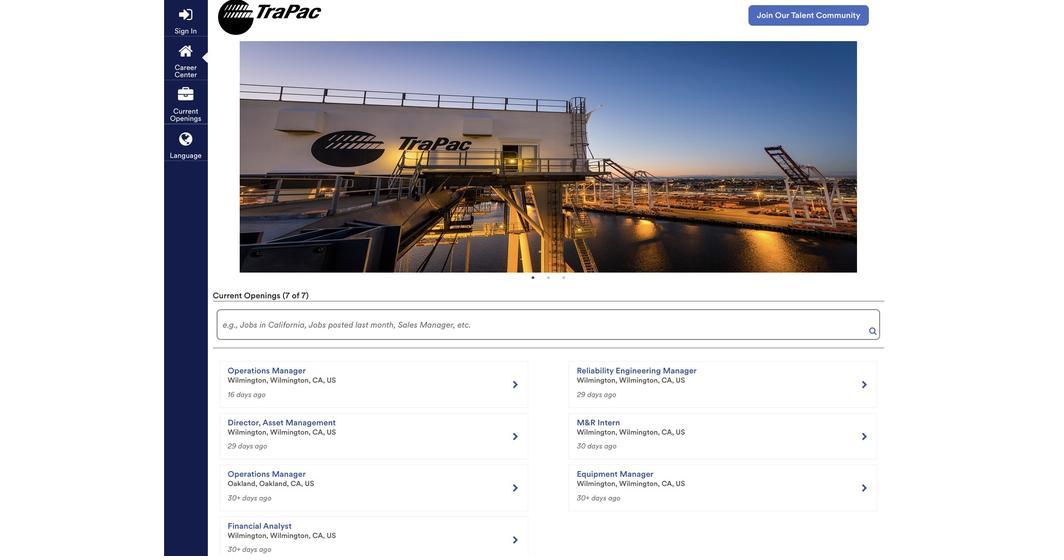 Task type: describe. For each thing, give the bounding box(es) containing it.
us for equipment manager wilmington, wilmington, ca, us
[[676, 480, 685, 488]]

30+ days ago for financial
[[228, 545, 272, 554]]

current openings
[[170, 107, 201, 122]]

financial analyst wilmington, wilmington, ca, us
[[228, 521, 336, 539]]

financial
[[228, 521, 261, 531]]

manager for operations manager wilmington, wilmington, ca, us
[[272, 366, 306, 376]]

ca, inside director, asset management wilmington, wilmington, ca, us
[[312, 428, 325, 436]]

ca, for operations manager wilmington, wilmington, ca, us
[[312, 376, 325, 384]]

join
[[757, 10, 773, 20]]

30 days ago
[[577, 442, 617, 450]]

logo image
[[215, 0, 321, 35]]

30+ for equipment manager
[[577, 494, 590, 502]]

16 days ago
[[228, 390, 266, 398]]

community
[[816, 10, 861, 20]]

join our talent community
[[757, 10, 861, 20]]

days for reliability engineering manager wilmington, wilmington, ca, us
[[587, 390, 602, 398]]

career center link
[[164, 37, 211, 80]]

career
[[175, 63, 197, 72]]

talent
[[791, 10, 814, 20]]

Jobs in California, Jobs posted last month, Sales Manager etc. text field
[[217, 309, 880, 340]]

ca, for m&r intern wilmington, wilmington, ca, us
[[662, 428, 674, 436]]

2 oakland, from the left
[[259, 480, 289, 488]]

reliability
[[577, 366, 614, 376]]

ago for operations manager wilmington, wilmington, ca, us
[[253, 390, 266, 398]]

language
[[170, 151, 202, 160]]

ago for financial analyst wilmington, wilmington, ca, us
[[259, 545, 272, 554]]

asset
[[263, 418, 284, 427]]

manager for operations manager oakland, oakland, ca, us
[[272, 469, 306, 479]]

m&r intern wilmington, wilmington, ca, us
[[577, 418, 685, 436]]

days for operations manager wilmington, wilmington, ca, us
[[237, 390, 252, 398]]

ago for equipment manager wilmington, wilmington, ca, us
[[608, 494, 621, 502]]

operations manager wilmington, wilmington, ca, us
[[228, 366, 336, 384]]

460_trapacla2015.jpg image
[[240, 41, 857, 273]]

30+ days ago for operations
[[228, 494, 272, 502]]

analyst
[[263, 521, 292, 531]]

us for financial analyst wilmington, wilmington, ca, us
[[327, 531, 336, 539]]

equipment
[[577, 469, 618, 479]]

us inside 'reliability engineering manager wilmington, wilmington, ca, us'
[[676, 376, 685, 384]]

us for operations manager wilmington, wilmington, ca, us
[[327, 376, 336, 384]]

29 for reliability
[[577, 390, 585, 398]]

globe image
[[179, 131, 192, 147]]

management
[[286, 418, 336, 427]]



Task type: vqa. For each thing, say whether or not it's contained in the screenshot.


Task type: locate. For each thing, give the bounding box(es) containing it.
ago right 16
[[253, 390, 266, 398]]

1 horizontal spatial 29
[[577, 390, 585, 398]]

ago for operations manager oakland, oakland, ca, us
[[259, 494, 272, 502]]

manager for equipment manager wilmington, wilmington, ca, us
[[620, 469, 654, 479]]

ca, inside the m&r intern wilmington, wilmington, ca, us
[[662, 428, 674, 436]]

30+ down financial
[[228, 545, 241, 554]]

us for operations manager oakland, oakland, ca, us
[[305, 480, 314, 488]]

(7
[[283, 291, 290, 300]]

30+ for financial analyst
[[228, 545, 241, 554]]

days for m&r intern wilmington, wilmington, ca, us
[[588, 442, 603, 450]]

1 vertical spatial current
[[213, 291, 242, 300]]

ago for reliability engineering manager wilmington, wilmington, ca, us
[[604, 390, 616, 398]]

in
[[191, 27, 197, 35]]

0 vertical spatial operations
[[228, 366, 270, 376]]

29 days ago for director,
[[228, 442, 267, 450]]

30+ for operations manager
[[228, 494, 241, 502]]

29 days ago
[[577, 390, 616, 398], [228, 442, 267, 450]]

0 horizontal spatial 29
[[228, 442, 236, 450]]

us inside financial analyst wilmington, wilmington, ca, us
[[327, 531, 336, 539]]

days
[[237, 390, 252, 398], [587, 390, 602, 398], [238, 442, 253, 450], [588, 442, 603, 450], [242, 494, 257, 502], [592, 494, 607, 502], [242, 545, 257, 554]]

openings
[[170, 114, 201, 122], [244, 291, 281, 300]]

30+ days ago down financial
[[228, 545, 272, 554]]

29 down director,
[[228, 442, 236, 450]]

ca, for equipment manager wilmington, wilmington, ca, us
[[662, 480, 674, 488]]

manager
[[272, 366, 306, 376], [663, 366, 697, 376], [272, 469, 306, 479], [620, 469, 654, 479]]

openings up the globe image
[[170, 114, 201, 122]]

reliability engineering manager wilmington, wilmington, ca, us
[[577, 366, 697, 384]]

operations
[[228, 366, 270, 376], [228, 469, 270, 479]]

days for operations manager oakland, oakland, ca, us
[[242, 494, 257, 502]]

current for current openings
[[173, 107, 198, 115]]

29 days ago down director,
[[228, 442, 267, 450]]

intern
[[598, 418, 620, 427]]

openings inside current openings 'link'
[[170, 114, 201, 122]]

7)
[[301, 291, 309, 300]]

operations for operations manager oakland, oakland, ca, us
[[228, 469, 270, 479]]

ca, inside financial analyst wilmington, wilmington, ca, us
[[312, 531, 325, 539]]

0 horizontal spatial current
[[173, 107, 198, 115]]

0 horizontal spatial openings
[[170, 114, 201, 122]]

operations inside operations manager wilmington, wilmington, ca, us
[[228, 366, 270, 376]]

days down reliability
[[587, 390, 602, 398]]

sign in image
[[179, 7, 192, 22]]

30+ days ago
[[228, 494, 272, 502], [577, 494, 621, 502], [228, 545, 272, 554]]

0 vertical spatial openings
[[170, 114, 201, 122]]

ca, for financial analyst wilmington, wilmington, ca, us
[[312, 531, 325, 539]]

main content
[[0, 0, 1053, 556]]

1 vertical spatial 29
[[228, 442, 236, 450]]

ca, for operations manager oakland, oakland, ca, us
[[291, 480, 303, 488]]

of
[[292, 291, 299, 300]]

0 horizontal spatial 29 days ago
[[228, 442, 267, 450]]

days up financial
[[242, 494, 257, 502]]

30+ days ago up financial
[[228, 494, 272, 502]]

operations for operations manager wilmington, wilmington, ca, us
[[228, 366, 270, 376]]

30
[[577, 442, 586, 450]]

days right 30
[[588, 442, 603, 450]]

director,
[[228, 418, 261, 427]]

join our talent community button
[[749, 5, 869, 26]]

ago down reliability
[[604, 390, 616, 398]]

openings left (7
[[244, 291, 281, 300]]

ca, inside 'reliability engineering manager wilmington, wilmington, ca, us'
[[662, 376, 674, 384]]

ago down equipment manager wilmington, wilmington, ca, us
[[608, 494, 621, 502]]

ago down operations manager oakland, oakland, ca, us
[[259, 494, 272, 502]]

ago
[[253, 390, 266, 398], [604, 390, 616, 398], [255, 442, 267, 450], [604, 442, 617, 450], [259, 494, 272, 502], [608, 494, 621, 502], [259, 545, 272, 554]]

oakland, up financial
[[228, 480, 257, 488]]

equipment manager wilmington, wilmington, ca, us
[[577, 469, 685, 488]]

ca, inside operations manager wilmington, wilmington, ca, us
[[312, 376, 325, 384]]

operations inside operations manager oakland, oakland, ca, us
[[228, 469, 270, 479]]

29 days ago down reliability
[[577, 390, 616, 398]]

ago down financial analyst wilmington, wilmington, ca, us
[[259, 545, 272, 554]]

1 vertical spatial operations
[[228, 469, 270, 479]]

oakland,
[[228, 480, 257, 488], [259, 480, 289, 488]]

0 vertical spatial 29 days ago
[[577, 390, 616, 398]]

days for director, asset management wilmington, wilmington, ca, us
[[238, 442, 253, 450]]

1 oakland, from the left
[[228, 480, 257, 488]]

days down financial
[[242, 545, 257, 554]]

1 horizontal spatial openings
[[244, 291, 281, 300]]

manager inside operations manager oakland, oakland, ca, us
[[272, 469, 306, 479]]

ago down asset
[[255, 442, 267, 450]]

us inside director, asset management wilmington, wilmington, ca, us
[[327, 428, 336, 436]]

days for equipment manager wilmington, wilmington, ca, us
[[592, 494, 607, 502]]

main content containing join our talent community
[[0, 0, 1053, 556]]

our
[[775, 10, 789, 20]]

engineering
[[616, 366, 661, 376]]

29 days ago for reliability
[[577, 390, 616, 398]]

ca,
[[312, 376, 325, 384], [662, 376, 674, 384], [312, 428, 325, 436], [662, 428, 674, 436], [291, 480, 303, 488], [662, 480, 674, 488], [312, 531, 325, 539]]

current openings (7 of 7)
[[213, 291, 309, 300]]

home image
[[179, 43, 193, 59]]

1 operations from the top
[[228, 366, 270, 376]]

1 horizontal spatial current
[[213, 291, 242, 300]]

30+ up financial
[[228, 494, 241, 502]]

center
[[175, 70, 197, 79]]

30+ days ago for equipment
[[577, 494, 621, 502]]

manager inside operations manager wilmington, wilmington, ca, us
[[272, 366, 306, 376]]

0 horizontal spatial oakland,
[[228, 480, 257, 488]]

us for m&r intern wilmington, wilmington, ca, us
[[676, 428, 685, 436]]

2 operations from the top
[[228, 469, 270, 479]]

days down director,
[[238, 442, 253, 450]]

current openings link
[[164, 80, 208, 123]]

ago down intern
[[604, 442, 617, 450]]

m&r
[[577, 418, 596, 427]]

briefcase image
[[178, 87, 193, 102]]

29
[[577, 390, 585, 398], [228, 442, 236, 450]]

29 down reliability
[[577, 390, 585, 398]]

wilmington,
[[228, 376, 268, 384], [270, 376, 311, 384], [577, 376, 618, 384], [619, 376, 660, 384], [228, 428, 268, 436], [270, 428, 311, 436], [577, 428, 618, 436], [619, 428, 660, 436], [577, 480, 618, 488], [619, 480, 660, 488], [228, 531, 268, 539], [270, 531, 311, 539]]

1 horizontal spatial oakland,
[[259, 480, 289, 488]]

days down "equipment"
[[592, 494, 607, 502]]

0 vertical spatial current
[[173, 107, 198, 115]]

director, asset management wilmington, wilmington, ca, us
[[228, 418, 336, 436]]

openings for current openings
[[170, 114, 201, 122]]

16
[[228, 390, 235, 398]]

current inside current openings
[[173, 107, 198, 115]]

30+ down "equipment"
[[577, 494, 590, 502]]

0 vertical spatial 29
[[577, 390, 585, 398]]

30+
[[228, 494, 241, 502], [577, 494, 590, 502], [228, 545, 241, 554]]

days right 16
[[237, 390, 252, 398]]

us inside equipment manager wilmington, wilmington, ca, us
[[676, 480, 685, 488]]

manager inside 'reliability engineering manager wilmington, wilmington, ca, us'
[[663, 366, 697, 376]]

oakland, up analyst
[[259, 480, 289, 488]]

openings for current openings (7 of 7)
[[244, 291, 281, 300]]

sign in
[[175, 27, 197, 35]]

ca, inside operations manager oakland, oakland, ca, us
[[291, 480, 303, 488]]

1 horizontal spatial 29 days ago
[[577, 390, 616, 398]]

us inside operations manager wilmington, wilmington, ca, us
[[327, 376, 336, 384]]

career center
[[175, 63, 197, 79]]

manager inside equipment manager wilmington, wilmington, ca, us
[[620, 469, 654, 479]]

sign
[[175, 27, 189, 35]]

1 vertical spatial 29 days ago
[[228, 442, 267, 450]]

days for financial analyst wilmington, wilmington, ca, us
[[242, 545, 257, 554]]

29 for director,
[[228, 442, 236, 450]]

language link
[[164, 125, 208, 161]]

operations manager oakland, oakland, ca, us
[[228, 469, 314, 488]]

us inside operations manager oakland, oakland, ca, us
[[305, 480, 314, 488]]

sign in link
[[164, 0, 208, 36]]

1 vertical spatial openings
[[244, 291, 281, 300]]

current
[[173, 107, 198, 115], [213, 291, 242, 300]]

ca, inside equipment manager wilmington, wilmington, ca, us
[[662, 480, 674, 488]]

us
[[327, 376, 336, 384], [676, 376, 685, 384], [327, 428, 336, 436], [676, 428, 685, 436], [305, 480, 314, 488], [676, 480, 685, 488], [327, 531, 336, 539]]

ago for director, asset management wilmington, wilmington, ca, us
[[255, 442, 267, 450]]

30+ days ago down "equipment"
[[577, 494, 621, 502]]

us inside the m&r intern wilmington, wilmington, ca, us
[[676, 428, 685, 436]]

current for current openings (7 of 7)
[[213, 291, 242, 300]]

ago for m&r intern wilmington, wilmington, ca, us
[[604, 442, 617, 450]]



